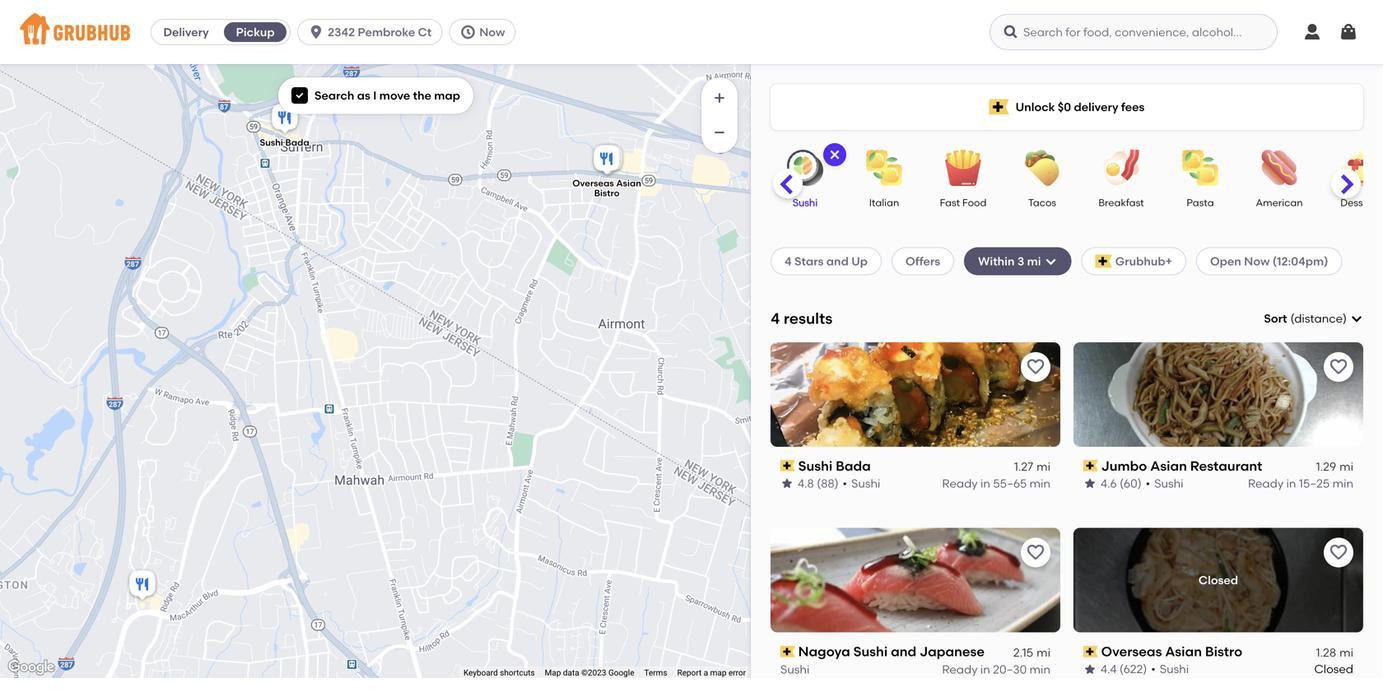 Task type: vqa. For each thing, say whether or not it's contained in the screenshot.
People icon at right bottom
no



Task type: locate. For each thing, give the bounding box(es) containing it.
1 vertical spatial bistro
[[1206, 644, 1243, 660]]

• sushi for jumbo
[[1146, 477, 1184, 491]]

1 horizontal spatial subscription pass image
[[1084, 647, 1099, 658]]

plus icon image
[[712, 90, 728, 106]]

pickup
[[236, 25, 275, 39]]

save this restaurant image for overseas asian bistro
[[1330, 543, 1349, 563]]

now right the open at the top right of page
[[1245, 254, 1271, 268]]

ready for jumbo asian restaurant
[[1249, 477, 1284, 491]]

4 left the "stars"
[[785, 254, 792, 268]]

0 vertical spatial overseas asian bistro
[[573, 178, 642, 199]]

breakfast image
[[1093, 150, 1151, 186]]

(12:04pm)
[[1273, 254, 1329, 268]]

now
[[480, 25, 505, 39], [1245, 254, 1271, 268]]

map right the
[[434, 89, 460, 103]]

15–25
[[1300, 477, 1331, 491]]

• sushi down jumbo asian restaurant
[[1146, 477, 1184, 491]]

min down 2.15 mi
[[1030, 663, 1051, 677]]

svg image inside 2342 pembroke ct button
[[308, 24, 325, 40]]

grubhub+
[[1116, 254, 1173, 268]]

0 horizontal spatial sushi bada
[[260, 137, 310, 148]]

mi for and
[[1037, 646, 1051, 660]]

pembroke
[[358, 25, 415, 39]]

stars
[[795, 254, 824, 268]]

1 horizontal spatial svg image
[[1045, 255, 1058, 268]]

asian for 4.4 (622)
[[1166, 644, 1203, 660]]

star icon image left 4.8
[[781, 477, 794, 491]]

subscription pass image left jumbo
[[1084, 461, 1099, 472]]

map
[[545, 669, 561, 678]]

subscription pass image for sushi bada
[[781, 461, 795, 472]]

• right (88)
[[843, 477, 848, 491]]

0 vertical spatial bada
[[285, 137, 310, 148]]

0 horizontal spatial overseas asian bistro
[[573, 178, 642, 199]]

grubhub plus flag logo image left grubhub+
[[1096, 255, 1113, 268]]

mi
[[1028, 254, 1042, 268], [1037, 460, 1051, 474], [1340, 460, 1354, 474], [1037, 646, 1051, 660], [1340, 646, 1354, 660]]

• sushi right (88)
[[843, 477, 881, 491]]

1.28
[[1317, 646, 1337, 660]]

1 vertical spatial subscription pass image
[[1084, 647, 1099, 658]]

star icon image for overseas asian bistro
[[1084, 663, 1097, 677]]

1 vertical spatial map
[[711, 669, 727, 678]]

svg image
[[1339, 22, 1359, 42], [308, 24, 325, 40], [1045, 255, 1058, 268]]

1 vertical spatial asian
[[1151, 458, 1188, 474]]

• for sushi
[[843, 477, 848, 491]]

Search for food, convenience, alcohol... search field
[[990, 14, 1278, 50]]

min down 1.29 mi
[[1333, 477, 1354, 491]]

pasta
[[1187, 197, 1215, 209]]

ready down japanese in the bottom of the page
[[943, 663, 978, 677]]

keyboard
[[464, 669, 498, 678]]

1 vertical spatial now
[[1245, 254, 1271, 268]]

1 horizontal spatial closed
[[1315, 663, 1354, 677]]

delivery
[[163, 25, 209, 39]]

tacos image
[[1014, 150, 1072, 186]]

open
[[1211, 254, 1242, 268]]

sushi image
[[777, 150, 834, 186]]

3
[[1018, 254, 1025, 268]]

1 horizontal spatial overseas
[[1102, 644, 1163, 660]]

20–30
[[994, 663, 1027, 677]]

4
[[785, 254, 792, 268], [771, 310, 780, 328]]

0 vertical spatial asian
[[617, 178, 642, 189]]

0 vertical spatial grubhub plus flag logo image
[[990, 99, 1010, 115]]

delivery
[[1075, 100, 1119, 114]]

sushi
[[260, 137, 283, 148], [793, 197, 818, 209], [799, 458, 833, 474], [852, 477, 881, 491], [1155, 477, 1184, 491], [854, 644, 888, 660], [781, 663, 810, 677], [1160, 663, 1190, 677]]

0 horizontal spatial now
[[480, 25, 505, 39]]

and left up
[[827, 254, 849, 268]]

• right (622)
[[1152, 663, 1156, 677]]

0 vertical spatial overseas
[[573, 178, 614, 189]]

delivery button
[[152, 19, 221, 45]]

subscription pass image left nagoya at the right of the page
[[781, 647, 795, 658]]

1 vertical spatial overseas
[[1102, 644, 1163, 660]]

data
[[563, 669, 580, 678]]

fast food
[[940, 197, 987, 209]]

jumbo
[[1102, 458, 1148, 474]]

mi right 2.15
[[1037, 646, 1051, 660]]

star icon image for sushi bada
[[781, 477, 794, 491]]

0 horizontal spatial and
[[827, 254, 849, 268]]

grubhub plus flag logo image
[[990, 99, 1010, 115], [1096, 255, 1113, 268]]

save this restaurant button
[[1021, 352, 1051, 382], [1325, 352, 1354, 382], [1021, 538, 1051, 568], [1325, 538, 1354, 568]]

1 horizontal spatial map
[[711, 669, 727, 678]]

overseas
[[573, 178, 614, 189], [1102, 644, 1163, 660]]

0 vertical spatial now
[[480, 25, 505, 39]]

• right (60)
[[1146, 477, 1151, 491]]

1.27
[[1015, 460, 1034, 474]]

and
[[827, 254, 849, 268], [891, 644, 917, 660]]

pasta image
[[1172, 150, 1230, 186]]

0 vertical spatial 4
[[785, 254, 792, 268]]

terms
[[645, 669, 668, 678]]

None field
[[1265, 311, 1364, 327]]

0 vertical spatial subscription pass image
[[1084, 461, 1099, 472]]

2342
[[328, 25, 355, 39]]

0 vertical spatial subscription pass image
[[781, 461, 795, 472]]

overseas inside overseas asian bistro
[[573, 178, 614, 189]]

ready in 20–30 min
[[943, 663, 1051, 677]]

a
[[704, 669, 709, 678]]

0 vertical spatial and
[[827, 254, 849, 268]]

subscription pass image
[[1084, 461, 1099, 472], [781, 647, 795, 658]]

fast
[[940, 197, 961, 209]]

mi right 1.28
[[1340, 646, 1354, 660]]

nagoya
[[799, 644, 851, 660]]

asian for 4.6 (60)
[[1151, 458, 1188, 474]]

grubhub plus flag logo image for unlock $0 delivery fees
[[990, 99, 1010, 115]]

4 left results
[[771, 310, 780, 328]]

map right a
[[711, 669, 727, 678]]

save this restaurant image
[[1026, 357, 1046, 377], [1026, 543, 1046, 563], [1330, 543, 1349, 563]]

(60)
[[1120, 477, 1142, 491]]

min down 1.27 mi
[[1030, 477, 1051, 491]]

bada
[[285, 137, 310, 148], [836, 458, 871, 474]]

0 vertical spatial sushi bada
[[260, 137, 310, 148]]

1 vertical spatial subscription pass image
[[781, 647, 795, 658]]

0 vertical spatial map
[[434, 89, 460, 103]]

1 horizontal spatial sushi bada
[[799, 458, 871, 474]]

0 horizontal spatial bada
[[285, 137, 310, 148]]

american image
[[1251, 150, 1309, 186]]

ready in 55–65 min
[[943, 477, 1051, 491]]

subscription pass image for nagoya sushi and japanese
[[781, 647, 795, 658]]

• sushi
[[843, 477, 881, 491], [1146, 477, 1184, 491], [1152, 663, 1190, 677]]

dessert
[[1341, 197, 1377, 209]]

1.29 mi
[[1317, 460, 1354, 474]]

0 vertical spatial closed
[[1199, 574, 1239, 588]]

and left japanese in the bottom of the page
[[891, 644, 917, 660]]

subscription pass image for jumbo asian restaurant
[[1084, 461, 1099, 472]]

bada inside map region
[[285, 137, 310, 148]]

tacos
[[1029, 197, 1057, 209]]

0 horizontal spatial subscription pass image
[[781, 647, 795, 658]]

1 horizontal spatial bada
[[836, 458, 871, 474]]

mi for restaurant
[[1340, 460, 1354, 474]]

min
[[1030, 477, 1051, 491], [1333, 477, 1354, 491], [1030, 663, 1051, 677]]

japanese
[[920, 644, 985, 660]]

in left 15–25
[[1287, 477, 1297, 491]]

4.8
[[798, 477, 815, 491]]

0 vertical spatial bistro
[[595, 188, 620, 199]]

ready down restaurant
[[1249, 477, 1284, 491]]

ready for sushi bada
[[943, 477, 978, 491]]

sort ( distance )
[[1265, 312, 1348, 326]]

pickup button
[[221, 19, 290, 45]]

4 results
[[771, 310, 833, 328]]

4 for 4 results
[[771, 310, 780, 328]]

now right ct
[[480, 25, 505, 39]]

within
[[979, 254, 1015, 268]]

map
[[434, 89, 460, 103], [711, 669, 727, 678]]

sushi bada
[[260, 137, 310, 148], [799, 458, 871, 474]]

in for sushi bada
[[981, 477, 991, 491]]

in
[[981, 477, 991, 491], [1287, 477, 1297, 491], [981, 663, 991, 677]]

0 horizontal spatial overseas
[[573, 178, 614, 189]]

1 vertical spatial 4
[[771, 310, 780, 328]]

1 horizontal spatial and
[[891, 644, 917, 660]]

0 horizontal spatial closed
[[1199, 574, 1239, 588]]

1 vertical spatial grubhub plus flag logo image
[[1096, 255, 1113, 268]]

2 vertical spatial asian
[[1166, 644, 1203, 660]]

grubhub plus flag logo image left unlock
[[990, 99, 1010, 115]]

ready left 55–65
[[943, 477, 978, 491]]

0 horizontal spatial grubhub plus flag logo image
[[990, 99, 1010, 115]]

distance
[[1295, 312, 1344, 326]]

1 horizontal spatial grubhub plus flag logo image
[[1096, 255, 1113, 268]]

• sushi for overseas
[[1152, 663, 1190, 677]]

mi right 1.29 at right
[[1340, 460, 1354, 474]]

1 horizontal spatial 4
[[785, 254, 792, 268]]

ready in 15–25 min
[[1249, 477, 1354, 491]]

0 horizontal spatial 4
[[771, 310, 780, 328]]

star icon image
[[781, 477, 794, 491], [1084, 477, 1097, 491], [1084, 663, 1097, 677]]

jumbo asian restaurant
[[1102, 458, 1263, 474]]

svg image
[[1303, 22, 1323, 42], [460, 24, 476, 40], [1003, 24, 1020, 40], [295, 91, 305, 101], [829, 148, 842, 161], [1351, 312, 1364, 326]]

closed
[[1199, 574, 1239, 588], [1315, 663, 1354, 677]]

keyboard shortcuts button
[[464, 668, 535, 679]]

in for jumbo asian restaurant
[[1287, 477, 1297, 491]]

1 horizontal spatial overseas asian bistro
[[1102, 644, 1243, 660]]

0 horizontal spatial svg image
[[308, 24, 325, 40]]

1 vertical spatial and
[[891, 644, 917, 660]]

• sushi right (622)
[[1152, 663, 1190, 677]]

min for jumbo asian restaurant
[[1333, 477, 1354, 491]]

0 horizontal spatial subscription pass image
[[781, 461, 795, 472]]

jumbo asian restaurant logo image
[[1074, 343, 1364, 447]]

star icon image left "4.4"
[[1084, 663, 1097, 677]]

2 horizontal spatial •
[[1152, 663, 1156, 677]]

0 horizontal spatial •
[[843, 477, 848, 491]]

0 horizontal spatial bistro
[[595, 188, 620, 199]]

ready
[[943, 477, 978, 491], [1249, 477, 1284, 491], [943, 663, 978, 677]]

1 horizontal spatial subscription pass image
[[1084, 461, 1099, 472]]

1 horizontal spatial •
[[1146, 477, 1151, 491]]

svg image inside "now" button
[[460, 24, 476, 40]]

min for nagoya sushi and japanese
[[1030, 663, 1051, 677]]

save this restaurant image for sushi bada
[[1026, 357, 1046, 377]]

nagoya sushi and japanese
[[799, 644, 985, 660]]

now inside button
[[480, 25, 505, 39]]

star icon image left 4.6
[[1084, 477, 1097, 491]]

$0
[[1058, 100, 1072, 114]]

now button
[[449, 19, 523, 45]]

search
[[315, 89, 355, 103]]

sort
[[1265, 312, 1288, 326]]

in left 20–30 at the bottom
[[981, 663, 991, 677]]

the
[[413, 89, 432, 103]]

subscription pass image
[[781, 461, 795, 472], [1084, 647, 1099, 658]]

in left 55–65
[[981, 477, 991, 491]]

google
[[609, 669, 635, 678]]



Task type: describe. For each thing, give the bounding box(es) containing it.
1 horizontal spatial bistro
[[1206, 644, 1243, 660]]

report
[[678, 669, 702, 678]]

report a map error
[[678, 669, 746, 678]]

ct
[[418, 25, 432, 39]]

restaurant
[[1191, 458, 1263, 474]]

italian image
[[856, 150, 914, 186]]

0 horizontal spatial map
[[434, 89, 460, 103]]

(88)
[[817, 477, 839, 491]]

2.15 mi
[[1014, 646, 1051, 660]]

fees
[[1122, 100, 1145, 114]]

mi right 1.27
[[1037, 460, 1051, 474]]

)
[[1344, 312, 1348, 326]]

svg image inside "field"
[[1351, 312, 1364, 326]]

nagoya sushi and japanese image
[[126, 568, 159, 605]]

none field containing sort
[[1265, 311, 1364, 327]]

as
[[357, 89, 371, 103]]

report a map error link
[[678, 669, 746, 678]]

4.4 (622)
[[1101, 663, 1148, 677]]

2 horizontal spatial svg image
[[1339, 22, 1359, 42]]

food
[[963, 197, 987, 209]]

©2023
[[582, 669, 607, 678]]

in for nagoya sushi and japanese
[[981, 663, 991, 677]]

1 vertical spatial overseas asian bistro
[[1102, 644, 1243, 660]]

nagoya sushi and japanese logo image
[[771, 529, 1061, 633]]

overseas asian bistro inside map region
[[573, 178, 642, 199]]

bistro inside overseas asian bistro
[[595, 188, 620, 199]]

• sushi for sushi
[[843, 477, 881, 491]]

overseas asian bistro image
[[591, 143, 624, 179]]

map region
[[0, 0, 857, 679]]

shortcuts
[[500, 669, 535, 678]]

sushi bada logo image
[[771, 343, 1061, 447]]

sushi bada inside map region
[[260, 137, 310, 148]]

results
[[784, 310, 833, 328]]

save this restaurant button for sushi bada
[[1021, 352, 1051, 382]]

ready for nagoya sushi and japanese
[[943, 663, 978, 677]]

• for jumbo
[[1146, 477, 1151, 491]]

offers
[[906, 254, 941, 268]]

fast food image
[[935, 150, 993, 186]]

1.28 mi
[[1317, 646, 1354, 660]]

1.29
[[1317, 460, 1337, 474]]

italian
[[870, 197, 900, 209]]

error
[[729, 669, 746, 678]]

subscription pass image for overseas asian bistro
[[1084, 647, 1099, 658]]

star icon image for jumbo asian restaurant
[[1084, 477, 1097, 491]]

2342 pembroke ct button
[[297, 19, 449, 45]]

(622)
[[1120, 663, 1148, 677]]

american
[[1257, 197, 1304, 209]]

(
[[1291, 312, 1295, 326]]

1 vertical spatial bada
[[836, 458, 871, 474]]

keyboard shortcuts
[[464, 669, 535, 678]]

grubhub plus flag logo image for grubhub+
[[1096, 255, 1113, 268]]

1.27 mi
[[1015, 460, 1051, 474]]

mi for bistro
[[1340, 646, 1354, 660]]

save this restaurant button for nagoya sushi and japanese
[[1021, 538, 1051, 568]]

4 for 4 stars and up
[[785, 254, 792, 268]]

4.8 (88)
[[798, 477, 839, 491]]

save this restaurant image for nagoya sushi and japanese
[[1026, 543, 1046, 563]]

save this restaurant button for jumbo asian restaurant
[[1325, 352, 1354, 382]]

and for sushi
[[891, 644, 917, 660]]

1 vertical spatial closed
[[1315, 663, 1354, 677]]

google image
[[4, 657, 58, 679]]

sushi bada image
[[269, 101, 301, 138]]

up
[[852, 254, 868, 268]]

unlock
[[1016, 100, 1056, 114]]

terms link
[[645, 669, 668, 678]]

1 horizontal spatial now
[[1245, 254, 1271, 268]]

and for stars
[[827, 254, 849, 268]]

unlock $0 delivery fees
[[1016, 100, 1145, 114]]

4.6 (60)
[[1101, 477, 1142, 491]]

dessert image
[[1330, 150, 1384, 186]]

sushi inside map region
[[260, 137, 283, 148]]

mi right 3
[[1028, 254, 1042, 268]]

2342 pembroke ct
[[328, 25, 432, 39]]

2.15
[[1014, 646, 1034, 660]]

55–65
[[994, 477, 1027, 491]]

search as i move the map
[[315, 89, 460, 103]]

within 3 mi
[[979, 254, 1042, 268]]

1 vertical spatial sushi bada
[[799, 458, 871, 474]]

• for overseas
[[1152, 663, 1156, 677]]

min for sushi bada
[[1030, 477, 1051, 491]]

4 stars and up
[[785, 254, 868, 268]]

4.4
[[1101, 663, 1117, 677]]

save this restaurant button for overseas asian bistro
[[1325, 538, 1354, 568]]

move
[[380, 89, 410, 103]]

jumbo asian restaurant image
[[593, 143, 626, 179]]

asian inside overseas asian bistro
[[617, 178, 642, 189]]

main navigation navigation
[[0, 0, 1384, 64]]

minus icon image
[[712, 124, 728, 141]]

map data ©2023 google
[[545, 669, 635, 678]]

save this restaurant image
[[1330, 357, 1349, 377]]

4.6
[[1101, 477, 1118, 491]]

breakfast
[[1099, 197, 1145, 209]]

i
[[373, 89, 377, 103]]

open now (12:04pm)
[[1211, 254, 1329, 268]]



